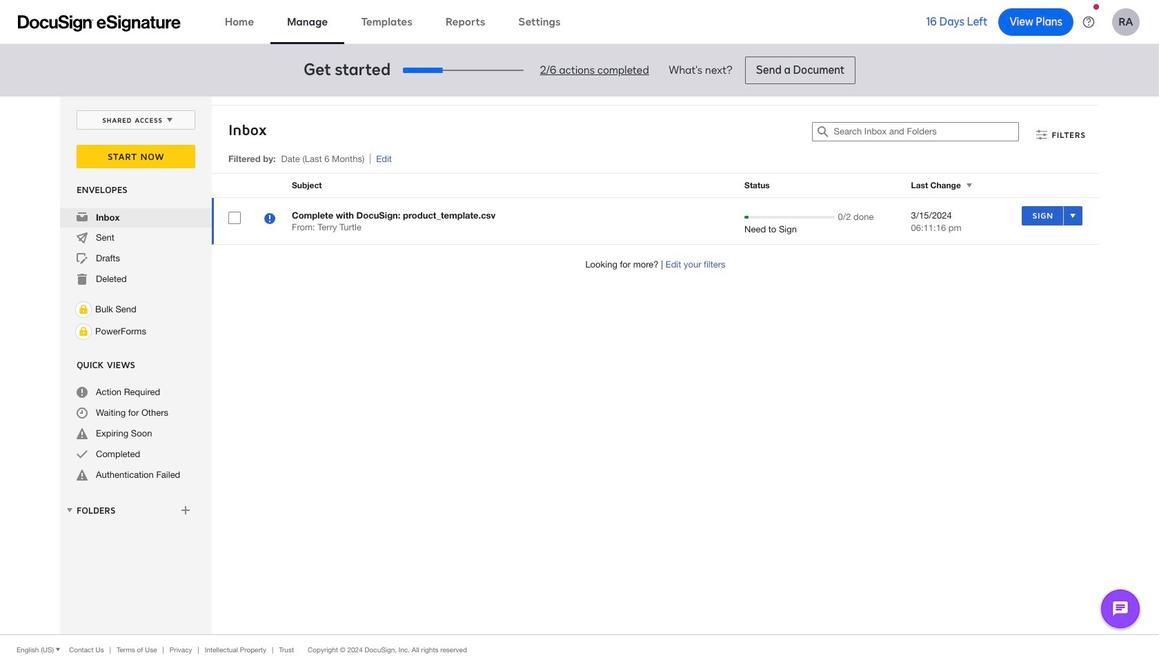 Task type: describe. For each thing, give the bounding box(es) containing it.
alert image
[[77, 428, 88, 440]]

secondary navigation region
[[60, 97, 1103, 635]]

completed image
[[77, 449, 88, 460]]

Search Inbox and Folders text field
[[834, 123, 1019, 141]]

inbox image
[[77, 212, 88, 223]]

alert image
[[77, 470, 88, 481]]

sent image
[[77, 233, 88, 244]]



Task type: locate. For each thing, give the bounding box(es) containing it.
trash image
[[77, 274, 88, 285]]

more info region
[[0, 635, 1159, 664]]

lock image
[[75, 302, 92, 318], [75, 324, 92, 340]]

docusign esignature image
[[18, 15, 181, 31]]

1 vertical spatial lock image
[[75, 324, 92, 340]]

clock image
[[77, 408, 88, 419]]

draft image
[[77, 253, 88, 264]]

0 vertical spatial lock image
[[75, 302, 92, 318]]

view folders image
[[64, 505, 75, 516]]

need to sign image
[[264, 213, 275, 226]]

1 lock image from the top
[[75, 302, 92, 318]]

action required image
[[77, 387, 88, 398]]

2 lock image from the top
[[75, 324, 92, 340]]



Task type: vqa. For each thing, say whether or not it's contained in the screenshot.
the top lock icon
yes



